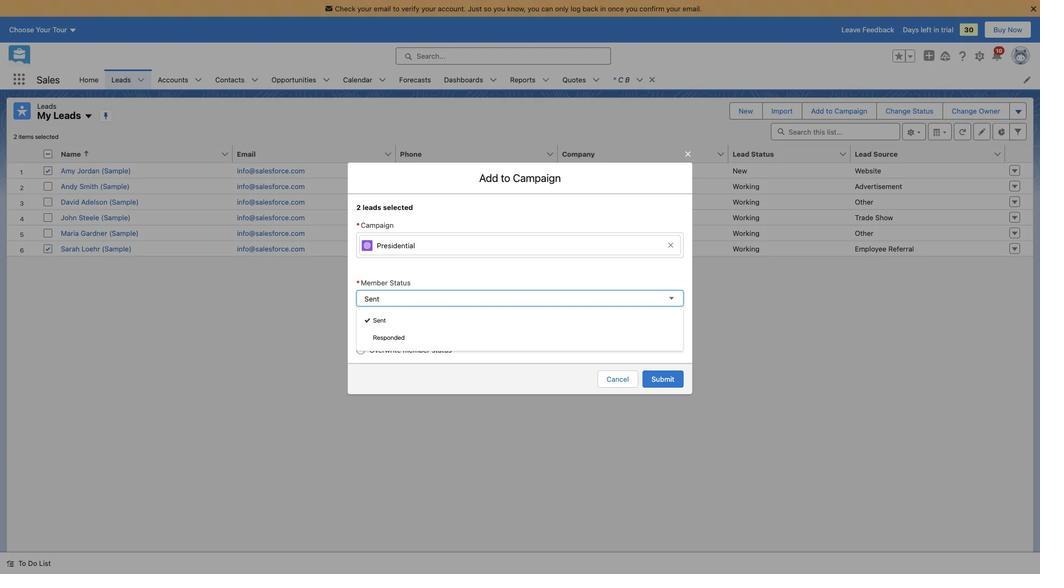 Task type: describe. For each thing, give the bounding box(es) containing it.
list item containing *
[[607, 69, 661, 89]]

leads inside list item
[[111, 75, 131, 83]]

member
[[361, 279, 388, 287]]

david
[[61, 198, 79, 206]]

forecasts link
[[393, 69, 438, 89]]

contacts list item
[[209, 69, 265, 89]]

search... button
[[396, 47, 611, 65]]

sarah loehr (sample) link
[[61, 244, 131, 253]]

(sample) for david adelson (sample)
[[109, 198, 139, 206]]

know,
[[507, 4, 526, 12]]

Search My Leads list view. search field
[[771, 123, 900, 140]]

1 other from the top
[[855, 198, 874, 206]]

status for member status
[[390, 279, 411, 287]]

item number element
[[7, 145, 39, 163]]

accounts
[[158, 75, 188, 83]]

click to dial disabled image for david adelson (sample)
[[400, 198, 467, 206]]

lead source
[[855, 150, 898, 158]]

2 other from the top
[[855, 229, 874, 237]]

1 vertical spatial in
[[934, 26, 940, 34]]

my leads grid
[[7, 145, 1033, 257]]

items
[[19, 133, 34, 140]]

update
[[357, 324, 380, 332]]

lead source element
[[851, 145, 1012, 163]]

maria gardner (sample) link
[[61, 229, 139, 237]]

overwrite
[[369, 346, 401, 354]]

lead status element
[[729, 145, 857, 163]]

quotes list item
[[556, 69, 607, 89]]

phone
[[400, 150, 422, 158]]

members?
[[443, 324, 477, 332]]

campaign
[[409, 324, 441, 332]]

cancel button
[[598, 370, 638, 388]]

change for change status
[[886, 107, 911, 115]]

6 info@salesforce.com from the top
[[237, 244, 305, 253]]

reports list item
[[504, 69, 556, 89]]

amy jordan (sample)
[[61, 166, 131, 174]]

overwrite member status
[[369, 346, 452, 354]]

1 info@salesforce.com link from the top
[[237, 166, 305, 174]]

verify
[[402, 4, 420, 12]]

* inside list item
[[613, 75, 616, 83]]

my leads status
[[13, 133, 59, 140]]

technologies
[[594, 182, 637, 190]]

6 info@salesforce.com link from the top
[[237, 244, 305, 253]]

maria gardner (sample)
[[61, 229, 139, 237]]

confirm
[[640, 4, 665, 12]]

action element
[[1005, 145, 1033, 163]]

buy
[[994, 26, 1006, 34]]

sent link
[[357, 312, 683, 329]]

add to campaign button
[[803, 103, 876, 119]]

(sample) for sarah loehr (sample)
[[102, 244, 131, 253]]

2 items selected
[[13, 133, 59, 140]]

lead for lead source
[[855, 150, 872, 158]]

submit button
[[643, 370, 684, 388]]

3c systems link
[[562, 229, 601, 237]]

lead for lead status
[[733, 150, 750, 158]]

2 click to dial disabled image from the top
[[400, 229, 467, 237]]

reports
[[510, 75, 536, 83]]

3 info@salesforce.com link from the top
[[237, 198, 305, 206]]

calendar
[[343, 75, 372, 83]]

dashboards list item
[[438, 69, 504, 89]]

0 horizontal spatial add
[[479, 172, 498, 184]]

change for change owner
[[952, 107, 977, 115]]

4 info@salesforce.com link from the top
[[237, 213, 305, 221]]

employee referral
[[855, 244, 914, 253]]

david adelson (sample)
[[61, 198, 139, 206]]

sent button
[[357, 290, 684, 306]]

3 your from the left
[[667, 4, 681, 12]]

lead status button
[[729, 145, 839, 162]]

trial
[[941, 26, 954, 34]]

just
[[468, 4, 482, 12]]

list view controls image
[[903, 123, 926, 140]]

days left in trial
[[903, 26, 954, 34]]

days
[[903, 26, 919, 34]]

to do list
[[18, 559, 51, 567]]

2 you from the left
[[528, 4, 540, 12]]

update existing campaign members?
[[357, 324, 477, 332]]

1 your from the left
[[358, 4, 372, 12]]

back
[[583, 4, 599, 12]]

1 horizontal spatial campaign
[[513, 172, 561, 184]]

presidential link
[[359, 235, 681, 255]]

change status
[[886, 107, 934, 115]]

andy smith (sample) link
[[61, 182, 130, 190]]

sarah
[[61, 244, 80, 253]]

leads list item
[[105, 69, 151, 89]]

trade show
[[855, 213, 894, 221]]

(sample) for john steele (sample)
[[101, 213, 131, 221]]

text default image
[[6, 560, 14, 567]]

2 leads selected
[[357, 203, 413, 211]]

import
[[772, 107, 793, 115]]

new inside "button"
[[739, 107, 753, 115]]

amy jordan (sample) link
[[61, 166, 131, 174]]

1 info@salesforce.com from the top
[[237, 166, 305, 174]]

referral
[[889, 244, 914, 253]]

change owner button
[[944, 103, 1009, 119]]

leads link
[[105, 69, 137, 89]]

andy smith (sample)
[[61, 182, 130, 190]]

accounts list item
[[151, 69, 209, 89]]

quotes link
[[556, 69, 593, 89]]

select list display image
[[928, 123, 952, 140]]

0 vertical spatial in
[[600, 4, 606, 12]]

to do list button
[[0, 553, 57, 574]]

2 info@salesforce.com link from the top
[[237, 182, 305, 190]]

none search field inside the my leads|leads|list view element
[[771, 123, 900, 140]]

sales
[[37, 74, 60, 85]]

responded link
[[357, 329, 683, 346]]

click to dial disabled image for sarah loehr (sample)
[[400, 244, 467, 253]]

0 horizontal spatial campaign
[[361, 221, 394, 229]]

buy now button
[[985, 21, 1032, 38]]

check
[[335, 4, 356, 12]]

2 info@salesforce.com from the top
[[237, 182, 305, 190]]

gardner
[[81, 229, 107, 237]]

account.
[[438, 4, 466, 12]]

david adelson (sample) link
[[61, 198, 139, 206]]

only
[[555, 4, 569, 12]]

* c b
[[613, 75, 630, 83]]

now
[[1008, 26, 1023, 34]]

leads right 'my'
[[53, 110, 81, 121]]

30
[[965, 26, 974, 34]]

lead source button
[[851, 145, 994, 162]]

3 info@salesforce.com from the top
[[237, 198, 305, 206]]

4 working from the top
[[733, 229, 760, 237]]

5 info@salesforce.com link from the top
[[237, 229, 305, 237]]

email.
[[683, 4, 702, 12]]

member status
[[361, 279, 411, 287]]

email
[[374, 4, 391, 12]]

email button
[[233, 145, 384, 162]]



Task type: locate. For each thing, give the bounding box(es) containing it.
0 horizontal spatial in
[[600, 4, 606, 12]]

sarah loehr (sample)
[[61, 244, 131, 253]]

1 vertical spatial status
[[751, 150, 774, 158]]

to
[[393, 4, 400, 12], [826, 107, 833, 115], [501, 172, 510, 184]]

change left owner at the top of the page
[[952, 107, 977, 115]]

john
[[61, 213, 77, 221]]

add to campaign
[[811, 107, 868, 115], [479, 172, 561, 184]]

campaign up search my leads list view. search field
[[835, 107, 868, 115]]

working for david adelson (sample)
[[733, 198, 760, 206]]

3 click to dial disabled image from the top
[[400, 244, 467, 253]]

0 horizontal spatial 2
[[13, 133, 17, 140]]

loehr
[[82, 244, 100, 253]]

working for sarah loehr (sample)
[[733, 244, 760, 253]]

add to campaign up search my leads list view. search field
[[811, 107, 868, 115]]

1 vertical spatial cell
[[396, 209, 558, 225]]

1 horizontal spatial cell
[[396, 209, 558, 225]]

2 lead from the left
[[855, 150, 872, 158]]

lead down new "button"
[[733, 150, 750, 158]]

calendar link
[[337, 69, 379, 89]]

sent down member
[[365, 295, 380, 303]]

1 horizontal spatial add
[[811, 107, 824, 115]]

john steele (sample) link
[[61, 213, 131, 221]]

reports link
[[504, 69, 542, 89]]

0 vertical spatial add
[[811, 107, 824, 115]]

you
[[494, 4, 505, 12], [528, 4, 540, 12], [626, 4, 638, 12]]

cell down the my leads status
[[39, 145, 57, 163]]

(sample) up andy smith (sample) link
[[102, 166, 131, 174]]

email element
[[233, 145, 402, 163]]

0 horizontal spatial cell
[[39, 145, 57, 163]]

show
[[876, 213, 894, 221]]

(sample)
[[102, 166, 131, 174], [100, 182, 130, 190], [109, 198, 139, 206], [101, 213, 131, 221], [109, 229, 139, 237], [102, 244, 131, 253]]

1 vertical spatial campaign
[[513, 172, 561, 184]]

2 vertical spatial *
[[357, 279, 360, 287]]

1 you from the left
[[494, 4, 505, 12]]

add up search my leads list view. search field
[[811, 107, 824, 115]]

company button
[[558, 145, 717, 162]]

name
[[61, 150, 81, 158]]

sent
[[365, 295, 380, 303], [373, 316, 386, 324]]

amy
[[61, 166, 75, 174]]

you right the once on the top of the page
[[626, 4, 638, 12]]

opportunities
[[272, 75, 316, 83]]

(sample) down maria gardner (sample) at the top left
[[102, 244, 131, 253]]

you right so
[[494, 4, 505, 12]]

* for member status
[[357, 279, 360, 287]]

action image
[[1005, 145, 1033, 162]]

1 vertical spatial member
[[403, 346, 430, 354]]

trade
[[855, 213, 874, 221]]

0 horizontal spatial you
[[494, 4, 505, 12]]

1 vertical spatial selected
[[383, 203, 413, 211]]

existing
[[382, 324, 407, 332]]

systems
[[573, 229, 601, 237]]

(sample) up david adelson (sample)
[[100, 182, 130, 190]]

1 horizontal spatial selected
[[383, 203, 413, 211]]

2 horizontal spatial campaign
[[835, 107, 868, 115]]

2 left 'items'
[[13, 133, 17, 140]]

to down the phone element
[[501, 172, 510, 184]]

submit
[[652, 375, 675, 383]]

2 for 2 leads selected
[[357, 203, 361, 211]]

status
[[417, 337, 437, 345], [432, 346, 452, 354]]

lead up website
[[855, 150, 872, 158]]

2 horizontal spatial your
[[667, 4, 681, 12]]

1 vertical spatial 2
[[357, 203, 361, 211]]

None search field
[[771, 123, 900, 140]]

* left c at the right top of page
[[613, 75, 616, 83]]

1 horizontal spatial to
[[501, 172, 510, 184]]

1 horizontal spatial in
[[934, 26, 940, 34]]

0 horizontal spatial change
[[886, 107, 911, 115]]

2 working from the top
[[733, 198, 760, 206]]

other
[[855, 198, 874, 206], [855, 229, 874, 237]]

* down 2 leads selected
[[357, 221, 360, 229]]

2 horizontal spatial status
[[913, 107, 934, 115]]

status for keep member status
[[417, 337, 437, 345]]

0 horizontal spatial your
[[358, 4, 372, 12]]

name button
[[57, 145, 221, 162]]

0 vertical spatial to
[[393, 4, 400, 12]]

1 vertical spatial click to dial disabled image
[[400, 229, 467, 237]]

selected right leads
[[383, 203, 413, 211]]

in right back
[[600, 4, 606, 12]]

to right email
[[393, 4, 400, 12]]

0 vertical spatial member
[[388, 337, 415, 345]]

dashboards
[[444, 75, 483, 83]]

* left member
[[357, 279, 360, 287]]

change status button
[[877, 103, 942, 119]]

quotes
[[563, 75, 586, 83]]

status down new "button"
[[751, 150, 774, 158]]

0 horizontal spatial to
[[393, 4, 400, 12]]

1 horizontal spatial your
[[422, 4, 436, 12]]

phone element
[[396, 145, 564, 163]]

status for lead status
[[751, 150, 774, 158]]

status for change status
[[913, 107, 934, 115]]

2 vertical spatial status
[[390, 279, 411, 287]]

contacts
[[215, 75, 245, 83]]

0 horizontal spatial selected
[[35, 133, 59, 140]]

campaign inside "add to campaign" button
[[835, 107, 868, 115]]

your right verify
[[422, 4, 436, 12]]

andy
[[61, 182, 78, 190]]

text default image
[[649, 76, 656, 83]]

new button
[[730, 103, 762, 119]]

selected for 2 items selected
[[35, 133, 59, 140]]

0 vertical spatial cell
[[39, 145, 57, 163]]

2 vertical spatial to
[[501, 172, 510, 184]]

0 vertical spatial sent
[[365, 295, 380, 303]]

group
[[893, 50, 916, 63]]

list
[[39, 559, 51, 567]]

5 info@salesforce.com from the top
[[237, 229, 305, 237]]

* for campaign
[[357, 221, 360, 229]]

1 lead from the left
[[733, 150, 750, 158]]

other up trade
[[855, 198, 874, 206]]

1 horizontal spatial you
[[528, 4, 540, 12]]

lead inside button
[[855, 150, 872, 158]]

leads
[[363, 203, 381, 211]]

2 left leads
[[357, 203, 361, 211]]

do
[[28, 559, 37, 567]]

selected inside the my leads|leads|list view element
[[35, 133, 59, 140]]

info@salesforce.com
[[237, 166, 305, 174], [237, 182, 305, 190], [237, 198, 305, 206], [237, 213, 305, 221], [237, 229, 305, 237], [237, 244, 305, 253]]

advertisement
[[855, 182, 903, 190]]

(sample) for amy jordan (sample)
[[102, 166, 131, 174]]

2 vertical spatial campaign
[[361, 221, 394, 229]]

your left email.
[[667, 4, 681, 12]]

keep
[[369, 337, 386, 345]]

3 working from the top
[[733, 213, 760, 221]]

universal
[[562, 182, 592, 190]]

add to campaign down the phone element
[[479, 172, 561, 184]]

john steele (sample)
[[61, 213, 131, 221]]

my leads|leads|list view element
[[6, 97, 1034, 553]]

2 inside the my leads|leads|list view element
[[13, 133, 17, 140]]

leave feedback link
[[842, 26, 895, 34]]

(sample) right "gardner"
[[109, 229, 139, 237]]

to up search my leads list view. search field
[[826, 107, 833, 115]]

1 horizontal spatial status
[[751, 150, 774, 158]]

accounts link
[[151, 69, 195, 89]]

item number image
[[7, 145, 39, 162]]

list containing home
[[73, 69, 1040, 89]]

1 working from the top
[[733, 182, 760, 190]]

status inside my leads grid
[[751, 150, 774, 158]]

leads right home
[[111, 75, 131, 83]]

responded
[[373, 333, 405, 341]]

leads down "sales"
[[37, 102, 57, 110]]

1 vertical spatial status
[[432, 346, 452, 354]]

sent up responded
[[373, 316, 386, 324]]

smith
[[80, 182, 98, 190]]

other down trade
[[855, 229, 874, 237]]

click to dial disabled image
[[400, 198, 467, 206], [400, 229, 467, 237], [400, 244, 467, 253]]

cancel
[[607, 375, 629, 383]]

0 vertical spatial selected
[[35, 133, 59, 140]]

2 horizontal spatial to
[[826, 107, 833, 115]]

member down keep member status
[[403, 346, 430, 354]]

member for overwrite
[[403, 346, 430, 354]]

selected for 2 leads selected
[[383, 203, 413, 211]]

sent inside "popup button"
[[365, 295, 380, 303]]

0 horizontal spatial status
[[390, 279, 411, 287]]

5 working from the top
[[733, 244, 760, 253]]

4 info@salesforce.com from the top
[[237, 213, 305, 221]]

selected right 'items'
[[35, 133, 59, 140]]

1 horizontal spatial add to campaign
[[811, 107, 868, 115]]

employee
[[855, 244, 887, 253]]

2 horizontal spatial you
[[626, 4, 638, 12]]

lead
[[733, 150, 750, 158], [855, 150, 872, 158]]

add inside button
[[811, 107, 824, 115]]

add down the phone element
[[479, 172, 498, 184]]

once
[[608, 4, 624, 12]]

new left import
[[739, 107, 753, 115]]

0 vertical spatial add to campaign
[[811, 107, 868, 115]]

0 vertical spatial *
[[613, 75, 616, 83]]

2 your from the left
[[422, 4, 436, 12]]

1 horizontal spatial 2
[[357, 203, 361, 211]]

1 vertical spatial new
[[733, 166, 747, 174]]

1 vertical spatial *
[[357, 221, 360, 229]]

forecasts
[[399, 75, 431, 83]]

0 vertical spatial new
[[739, 107, 753, 115]]

website
[[855, 166, 882, 174]]

status for overwrite member status
[[432, 346, 452, 354]]

new down lead status on the right of page
[[733, 166, 747, 174]]

1 horizontal spatial change
[[952, 107, 977, 115]]

campaign down leads
[[361, 221, 394, 229]]

cell
[[39, 145, 57, 163], [396, 209, 558, 225]]

1 click to dial disabled image from the top
[[400, 198, 467, 206]]

1 vertical spatial sent
[[373, 316, 386, 324]]

universal technologies
[[562, 182, 637, 190]]

0 vertical spatial other
[[855, 198, 874, 206]]

adelson
[[81, 198, 107, 206]]

name element
[[57, 145, 239, 163]]

calendar list item
[[337, 69, 393, 89]]

leave feedback
[[842, 26, 895, 34]]

3c systems
[[562, 229, 601, 237]]

new inside my leads grid
[[733, 166, 747, 174]]

change owner
[[952, 107, 1001, 115]]

company element
[[558, 145, 735, 163]]

0 horizontal spatial lead
[[733, 150, 750, 158]]

1 vertical spatial add
[[479, 172, 498, 184]]

(sample) for maria gardner (sample)
[[109, 229, 139, 237]]

opportunities list item
[[265, 69, 337, 89]]

1 vertical spatial to
[[826, 107, 833, 115]]

status right member
[[390, 279, 411, 287]]

1 change from the left
[[886, 107, 911, 115]]

working for andy smith (sample)
[[733, 182, 760, 190]]

steele
[[79, 213, 99, 221]]

(sample) down david adelson (sample)
[[101, 213, 131, 221]]

0 vertical spatial campaign
[[835, 107, 868, 115]]

lead inside button
[[733, 150, 750, 158]]

contacts link
[[209, 69, 251, 89]]

add
[[811, 107, 824, 115], [479, 172, 498, 184]]

3c
[[562, 229, 572, 237]]

maria
[[61, 229, 79, 237]]

2 change from the left
[[952, 107, 977, 115]]

email
[[237, 150, 256, 158]]

can
[[542, 4, 553, 12]]

cell up "presidential" link
[[396, 209, 558, 225]]

0 vertical spatial 2
[[13, 133, 17, 140]]

*
[[613, 75, 616, 83], [357, 221, 360, 229], [357, 279, 360, 287]]

home link
[[73, 69, 105, 89]]

keep member status
[[369, 337, 437, 345]]

list
[[73, 69, 1040, 89]]

jordan
[[77, 166, 100, 174]]

0 vertical spatial status
[[417, 337, 437, 345]]

1 vertical spatial other
[[855, 229, 874, 237]]

1 vertical spatial add to campaign
[[479, 172, 561, 184]]

2 vertical spatial click to dial disabled image
[[400, 244, 467, 253]]

phone button
[[396, 145, 546, 162]]

3 you from the left
[[626, 4, 638, 12]]

2 for 2 items selected
[[13, 133, 17, 140]]

to inside button
[[826, 107, 833, 115]]

so
[[484, 4, 492, 12]]

0 horizontal spatial add to campaign
[[479, 172, 561, 184]]

log
[[571, 4, 581, 12]]

b
[[625, 75, 630, 83]]

status up list view controls image
[[913, 107, 934, 115]]

member up overwrite member status
[[388, 337, 415, 345]]

(sample) right adelson
[[109, 198, 139, 206]]

1 horizontal spatial lead
[[855, 150, 872, 158]]

0 vertical spatial status
[[913, 107, 934, 115]]

source
[[874, 150, 898, 158]]

(sample) for andy smith (sample)
[[100, 182, 130, 190]]

change up list view controls image
[[886, 107, 911, 115]]

add to campaign inside button
[[811, 107, 868, 115]]

campaign left universal
[[513, 172, 561, 184]]

list item
[[607, 69, 661, 89]]

you left the can
[[528, 4, 540, 12]]

in right left
[[934, 26, 940, 34]]

member for keep
[[388, 337, 415, 345]]

0 vertical spatial click to dial disabled image
[[400, 198, 467, 206]]

your left email
[[358, 4, 372, 12]]



Task type: vqa. For each thing, say whether or not it's contained in the screenshot.
Choose Your Tour popup button
no



